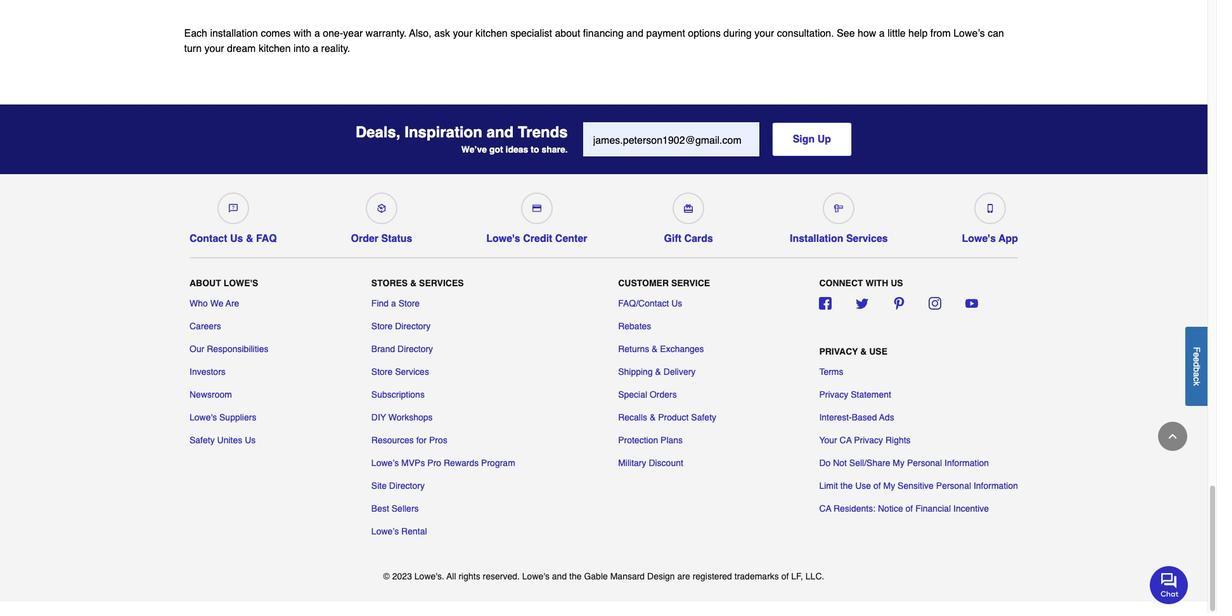Task type: describe. For each thing, give the bounding box(es) containing it.
connect
[[820, 278, 863, 288]]

services for installation services
[[847, 233, 888, 245]]

deals,
[[356, 124, 401, 142]]

sign
[[793, 134, 815, 145]]

safety unites us link
[[190, 434, 256, 447]]

residents:
[[834, 504, 876, 514]]

returns & exchanges
[[618, 344, 704, 354]]

how
[[858, 28, 877, 39]]

special orders link
[[618, 389, 677, 401]]

who we are link
[[190, 297, 239, 310]]

terms link
[[820, 366, 844, 378]]

privacy for privacy & use
[[820, 347, 858, 357]]

registered
[[693, 572, 732, 582]]

about lowe's
[[190, 278, 258, 288]]

all
[[447, 572, 456, 582]]

youtube image
[[966, 297, 978, 310]]

f e e d b a c k
[[1192, 347, 1202, 386]]

turn
[[184, 43, 202, 55]]

lowe's.
[[415, 572, 444, 582]]

responsibilities
[[207, 344, 269, 354]]

careers link
[[190, 320, 221, 333]]

& for stores & services
[[410, 278, 417, 288]]

f e e d b a c k button
[[1186, 327, 1208, 406]]

us
[[891, 278, 903, 288]]

find a store
[[372, 298, 420, 309]]

sign up form
[[583, 123, 852, 157]]

0 vertical spatial personal
[[907, 458, 942, 468]]

orders
[[650, 390, 677, 400]]

resources for pros link
[[372, 434, 448, 447]]

our
[[190, 344, 204, 354]]

personal inside 'link'
[[936, 481, 972, 491]]

unites
[[217, 435, 242, 446]]

mansard
[[610, 572, 645, 582]]

a right find
[[391, 298, 396, 309]]

b
[[1192, 367, 1202, 372]]

directory for store directory
[[395, 321, 431, 331]]

shipping
[[618, 367, 653, 377]]

lowe's suppliers
[[190, 413, 256, 423]]

investors link
[[190, 366, 226, 378]]

center
[[555, 233, 588, 245]]

0 horizontal spatial kitchen
[[259, 43, 291, 55]]

us for contact
[[230, 233, 243, 245]]

diy workshops
[[372, 413, 433, 423]]

options
[[688, 28, 721, 39]]

shipping & delivery link
[[618, 366, 696, 378]]

one-
[[323, 28, 343, 39]]

lowe's inside each installation comes with a one-year warranty. also, ask your kitchen specialist about financing and payment options during your consultation. see how a little help from lowe's can turn your dream kitchen into a reality.
[[954, 28, 985, 39]]

and inside each installation comes with a one-year warranty. also, ask your kitchen specialist about financing and payment options during your consultation. see how a little help from lowe's can turn your dream kitchen into a reality.
[[627, 28, 644, 39]]

store for directory
[[372, 321, 393, 331]]

0 vertical spatial my
[[893, 458, 905, 468]]

directory for brand directory
[[398, 344, 433, 354]]

use for &
[[870, 347, 888, 357]]

©
[[383, 572, 390, 582]]

faq/contact
[[618, 298, 669, 309]]

& left faq
[[246, 233, 253, 245]]

ask
[[434, 28, 450, 39]]

Email Address email field
[[583, 123, 759, 157]]

facebook image
[[820, 297, 832, 310]]

& for returns & exchanges
[[652, 344, 658, 354]]

military
[[618, 458, 647, 468]]

gift card image
[[684, 204, 693, 213]]

ads
[[880, 413, 895, 423]]

statement
[[851, 390, 892, 400]]

2 vertical spatial privacy
[[854, 435, 883, 446]]

lowe's mvps pro rewards program link
[[372, 457, 515, 470]]

lowe's rental link
[[372, 526, 427, 538]]

chevron up image
[[1167, 431, 1180, 443]]

faq
[[256, 233, 277, 245]]

1 horizontal spatial ca
[[840, 435, 852, 446]]

your ca privacy rights
[[820, 435, 911, 446]]

2 vertical spatial us
[[245, 435, 256, 446]]

about
[[190, 278, 221, 288]]

sign up
[[793, 134, 831, 145]]

based
[[852, 413, 877, 423]]

stores
[[372, 278, 408, 288]]

resources for pros
[[372, 435, 448, 446]]

0 vertical spatial information
[[945, 458, 989, 468]]

limit
[[820, 481, 838, 491]]

protection
[[618, 435, 658, 446]]

information inside 'link'
[[974, 481, 1018, 491]]

do not sell/share my personal information
[[820, 458, 989, 468]]

sellers
[[392, 504, 419, 514]]

do
[[820, 458, 831, 468]]

notice
[[878, 504, 903, 514]]

design
[[647, 572, 675, 582]]

workshops
[[389, 413, 433, 423]]

during
[[724, 28, 752, 39]]

faq/contact us link
[[618, 297, 683, 310]]

limit the use of my sensitive personal information
[[820, 481, 1018, 491]]

gift cards
[[664, 233, 713, 245]]

& for privacy & use
[[861, 347, 867, 357]]

who we are
[[190, 298, 239, 309]]

rental
[[401, 527, 427, 537]]

limit the use of my sensitive personal information link
[[820, 480, 1018, 493]]

0 horizontal spatial your
[[205, 43, 224, 55]]

k
[[1192, 382, 1202, 386]]

order status link
[[351, 188, 412, 245]]

status
[[381, 233, 412, 245]]

military discount
[[618, 458, 684, 468]]

payment
[[646, 28, 685, 39]]

protection plans link
[[618, 434, 683, 447]]

lowe's for lowe's rental
[[372, 527, 399, 537]]

stores & services
[[372, 278, 464, 288]]

lowe's right reserved.
[[522, 572, 550, 582]]

1 horizontal spatial kitchen
[[476, 28, 508, 39]]

little
[[888, 28, 906, 39]]

our responsibilities
[[190, 344, 269, 354]]

reserved.
[[483, 572, 520, 582]]

sensitive
[[898, 481, 934, 491]]

ca residents: notice of financial incentive link
[[820, 503, 989, 515]]

0 horizontal spatial of
[[782, 572, 789, 582]]

best sellers
[[372, 504, 419, 514]]

special orders
[[618, 390, 677, 400]]

do not sell/share my personal information link
[[820, 457, 989, 470]]

a left little
[[879, 28, 885, 39]]

a inside button
[[1192, 372, 1202, 377]]



Task type: locate. For each thing, give the bounding box(es) containing it.
site directory
[[372, 481, 425, 491]]

2 vertical spatial services
[[395, 367, 429, 377]]

safety right product
[[691, 413, 717, 423]]

connect with us
[[820, 278, 903, 288]]

pros
[[429, 435, 448, 446]]

2 vertical spatial store
[[372, 367, 393, 377]]

1 vertical spatial lowe's
[[372, 458, 399, 468]]

order status
[[351, 233, 412, 245]]

instagram image
[[929, 297, 942, 310]]

we
[[210, 298, 223, 309]]

e up d
[[1192, 353, 1202, 357]]

my up notice
[[884, 481, 896, 491]]

lowe's up site
[[372, 458, 399, 468]]

contact us & faq
[[190, 233, 277, 245]]

of down sell/share
[[874, 481, 881, 491]]

0 horizontal spatial the
[[570, 572, 582, 582]]

0 vertical spatial directory
[[395, 321, 431, 331]]

are
[[678, 572, 690, 582]]

0 vertical spatial services
[[847, 233, 888, 245]]

0 horizontal spatial ca
[[820, 504, 832, 514]]

find a store link
[[372, 297, 420, 310]]

& right 'returns'
[[652, 344, 658, 354]]

resources
[[372, 435, 414, 446]]

f
[[1192, 347, 1202, 353]]

1 vertical spatial information
[[974, 481, 1018, 491]]

protection plans
[[618, 435, 683, 446]]

mvps
[[401, 458, 425, 468]]

mobile image
[[986, 204, 995, 213]]

lowe's down the best
[[372, 527, 399, 537]]

pinterest image
[[893, 297, 905, 310]]

a right into
[[313, 43, 318, 55]]

inspiration
[[405, 124, 483, 142]]

a
[[314, 28, 320, 39], [879, 28, 885, 39], [313, 43, 318, 55], [391, 298, 396, 309], [1192, 372, 1202, 377]]

2 vertical spatial lowe's
[[372, 527, 399, 537]]

ca residents: notice of financial incentive
[[820, 504, 989, 514]]

a right with
[[314, 28, 320, 39]]

suppliers
[[219, 413, 256, 423]]

privacy up terms link in the bottom right of the page
[[820, 347, 858, 357]]

1 vertical spatial and
[[487, 124, 514, 142]]

lowe's left "credit"
[[486, 233, 520, 245]]

sign up button
[[772, 123, 852, 157]]

we've
[[462, 145, 487, 155]]

store
[[399, 298, 420, 309], [372, 321, 393, 331], [372, 367, 393, 377]]

us for faq/contact
[[672, 298, 683, 309]]

store up "brand"
[[372, 321, 393, 331]]

the left gable
[[570, 572, 582, 582]]

twitter image
[[856, 297, 869, 310]]

of for my
[[874, 481, 881, 491]]

services up the find a store
[[419, 278, 464, 288]]

your right the turn
[[205, 43, 224, 55]]

services for store services
[[395, 367, 429, 377]]

1 vertical spatial personal
[[936, 481, 972, 491]]

c
[[1192, 377, 1202, 382]]

returns
[[618, 344, 649, 354]]

your right ask
[[453, 28, 473, 39]]

the right limit
[[841, 481, 853, 491]]

lf,
[[792, 572, 803, 582]]

of for financial
[[906, 504, 913, 514]]

brand directory link
[[372, 343, 433, 356]]

gable
[[584, 572, 608, 582]]

0 vertical spatial the
[[841, 481, 853, 491]]

ca
[[840, 435, 852, 446], [820, 504, 832, 514]]

consultation.
[[777, 28, 834, 39]]

0 horizontal spatial us
[[230, 233, 243, 245]]

your ca privacy rights link
[[820, 434, 911, 447]]

kitchen left specialist
[[476, 28, 508, 39]]

a up k
[[1192, 372, 1202, 377]]

installation
[[210, 28, 258, 39]]

& for shipping & delivery
[[655, 367, 661, 377]]

2 horizontal spatial of
[[906, 504, 913, 514]]

e up b
[[1192, 357, 1202, 362]]

credit card image
[[533, 204, 541, 213]]

store services
[[372, 367, 429, 377]]

use up statement
[[870, 347, 888, 357]]

lowe's credit center link
[[486, 188, 588, 245]]

pickup image
[[377, 204, 386, 213]]

0 vertical spatial use
[[870, 347, 888, 357]]

2 horizontal spatial us
[[672, 298, 683, 309]]

returns & exchanges link
[[618, 343, 704, 356]]

1 vertical spatial privacy
[[820, 390, 849, 400]]

privacy up sell/share
[[854, 435, 883, 446]]

who
[[190, 298, 208, 309]]

trademarks
[[735, 572, 779, 582]]

lowe's down "newsroom" link
[[190, 413, 217, 423]]

0 horizontal spatial safety
[[190, 435, 215, 446]]

brand directory
[[372, 344, 433, 354]]

and up got
[[487, 124, 514, 142]]

privacy statement link
[[820, 389, 892, 401]]

store for services
[[372, 367, 393, 377]]

1 vertical spatial my
[[884, 481, 896, 491]]

recalls & product safety link
[[618, 411, 717, 424]]

scroll to top element
[[1159, 422, 1188, 452]]

faq/contact us
[[618, 298, 683, 309]]

0 horizontal spatial and
[[487, 124, 514, 142]]

our responsibilities link
[[190, 343, 269, 356]]

1 horizontal spatial safety
[[691, 413, 717, 423]]

us
[[230, 233, 243, 245], [672, 298, 683, 309], [245, 435, 256, 446]]

up
[[818, 134, 831, 145]]

store down "brand"
[[372, 367, 393, 377]]

directory up sellers
[[389, 481, 425, 491]]

2 e from the top
[[1192, 357, 1202, 362]]

1 vertical spatial store
[[372, 321, 393, 331]]

trends
[[518, 124, 568, 142]]

directory down 'store directory'
[[398, 344, 433, 354]]

ca down limit
[[820, 504, 832, 514]]

0 vertical spatial ca
[[840, 435, 852, 446]]

directory inside 'link'
[[389, 481, 425, 491]]

subscriptions link
[[372, 389, 425, 401]]

also,
[[409, 28, 432, 39]]

rights
[[459, 572, 480, 582]]

your right the during
[[755, 28, 775, 39]]

personal up the limit the use of my sensitive personal information
[[907, 458, 942, 468]]

my inside 'link'
[[884, 481, 896, 491]]

1 horizontal spatial us
[[245, 435, 256, 446]]

can
[[988, 28, 1004, 39]]

2023
[[392, 572, 412, 582]]

financial
[[916, 504, 951, 514]]

your
[[453, 28, 473, 39], [755, 28, 775, 39], [205, 43, 224, 55]]

1 horizontal spatial the
[[841, 481, 853, 491]]

lowe's inside lowe's credit center link
[[486, 233, 520, 245]]

store directory
[[372, 321, 431, 331]]

safety left unites
[[190, 435, 215, 446]]

personal
[[907, 458, 942, 468], [936, 481, 972, 491]]

diy
[[372, 413, 386, 423]]

my down rights
[[893, 458, 905, 468]]

lowe's inside "lowe's app" 'link'
[[962, 233, 996, 245]]

from
[[931, 28, 951, 39]]

lowe's up are
[[224, 278, 258, 288]]

contact
[[190, 233, 227, 245]]

the inside 'link'
[[841, 481, 853, 491]]

2 horizontal spatial your
[[755, 28, 775, 39]]

personal up incentive
[[936, 481, 972, 491]]

1 vertical spatial ca
[[820, 504, 832, 514]]

my
[[893, 458, 905, 468], [884, 481, 896, 491]]

1 horizontal spatial your
[[453, 28, 473, 39]]

& up statement
[[861, 347, 867, 357]]

each installation comes with a one-year warranty. also, ask your kitchen specialist about financing and payment options during your consultation. see how a little help from lowe's can turn your dream kitchen into a reality.
[[184, 28, 1004, 55]]

installation services link
[[790, 188, 888, 245]]

recalls
[[618, 413, 648, 423]]

of inside 'link'
[[874, 481, 881, 491]]

& right stores
[[410, 278, 417, 288]]

0 vertical spatial kitchen
[[476, 28, 508, 39]]

use inside 'link'
[[856, 481, 871, 491]]

lowe's left app
[[962, 233, 996, 245]]

safety unites us
[[190, 435, 256, 446]]

lowe's
[[486, 233, 520, 245], [962, 233, 996, 245], [224, 278, 258, 288], [190, 413, 217, 423], [522, 572, 550, 582]]

delivery
[[664, 367, 696, 377]]

us right contact
[[230, 233, 243, 245]]

1 vertical spatial kitchen
[[259, 43, 291, 55]]

kitchen down comes
[[259, 43, 291, 55]]

& left delivery at the right of page
[[655, 367, 661, 377]]

lowe's for lowe's suppliers
[[190, 413, 217, 423]]

1 horizontal spatial and
[[552, 572, 567, 582]]

store directory link
[[372, 320, 431, 333]]

1 e from the top
[[1192, 353, 1202, 357]]

installation services
[[790, 233, 888, 245]]

privacy for privacy statement
[[820, 390, 849, 400]]

lowe's for lowe's mvps pro rewards program
[[372, 458, 399, 468]]

lowe's inside 'lowe's suppliers' link
[[190, 413, 217, 423]]

the
[[841, 481, 853, 491], [570, 572, 582, 582]]

1 vertical spatial safety
[[190, 435, 215, 446]]

chat invite button image
[[1150, 566, 1189, 605]]

site
[[372, 481, 387, 491]]

of left lf,
[[782, 572, 789, 582]]

lowe's app link
[[962, 188, 1018, 245]]

special
[[618, 390, 648, 400]]

directory up brand directory link
[[395, 321, 431, 331]]

directory for site directory
[[389, 481, 425, 491]]

2 vertical spatial directory
[[389, 481, 425, 491]]

lowe's left can
[[954, 28, 985, 39]]

privacy & use
[[820, 347, 888, 357]]

1 horizontal spatial of
[[874, 481, 881, 491]]

0 vertical spatial and
[[627, 28, 644, 39]]

use down sell/share
[[856, 481, 871, 491]]

1 vertical spatial services
[[419, 278, 464, 288]]

dimensions image
[[835, 204, 844, 213]]

and left payment
[[627, 28, 644, 39]]

us right unites
[[245, 435, 256, 446]]

safety
[[691, 413, 717, 423], [190, 435, 215, 446]]

best
[[372, 504, 389, 514]]

ca right your
[[840, 435, 852, 446]]

1 vertical spatial directory
[[398, 344, 433, 354]]

lowe's for lowe's app
[[962, 233, 996, 245]]

1 vertical spatial use
[[856, 481, 871, 491]]

rights
[[886, 435, 911, 446]]

of right notice
[[906, 504, 913, 514]]

services up connect with us
[[847, 233, 888, 245]]

0 vertical spatial privacy
[[820, 347, 858, 357]]

0 vertical spatial lowe's
[[954, 28, 985, 39]]

0 vertical spatial us
[[230, 233, 243, 245]]

investors
[[190, 367, 226, 377]]

rewards
[[444, 458, 479, 468]]

financing
[[583, 28, 624, 39]]

0 vertical spatial store
[[399, 298, 420, 309]]

of
[[874, 481, 881, 491], [906, 504, 913, 514], [782, 572, 789, 582]]

1 vertical spatial the
[[570, 572, 582, 582]]

1 vertical spatial us
[[672, 298, 683, 309]]

us down customer service on the top right
[[672, 298, 683, 309]]

& for recalls & product safety
[[650, 413, 656, 423]]

2 vertical spatial and
[[552, 572, 567, 582]]

not
[[833, 458, 847, 468]]

app
[[999, 233, 1018, 245]]

0 vertical spatial safety
[[691, 413, 717, 423]]

use for the
[[856, 481, 871, 491]]

discount
[[649, 458, 684, 468]]

lowe's for lowe's credit center
[[486, 233, 520, 245]]

pro
[[428, 458, 441, 468]]

rebates link
[[618, 320, 651, 333]]

exchanges
[[660, 344, 704, 354]]

privacy up interest-
[[820, 390, 849, 400]]

customer care image
[[229, 204, 238, 213]]

and left gable
[[552, 572, 567, 582]]

order
[[351, 233, 379, 245]]

and inside deals, inspiration and trends we've got ideas to share.
[[487, 124, 514, 142]]

0 vertical spatial of
[[874, 481, 881, 491]]

services down brand directory link
[[395, 367, 429, 377]]

store down stores & services
[[399, 298, 420, 309]]

& right recalls
[[650, 413, 656, 423]]

2 vertical spatial of
[[782, 572, 789, 582]]

1 vertical spatial of
[[906, 504, 913, 514]]

d
[[1192, 362, 1202, 367]]

2 horizontal spatial and
[[627, 28, 644, 39]]



Task type: vqa. For each thing, say whether or not it's contained in the screenshot.
during
yes



